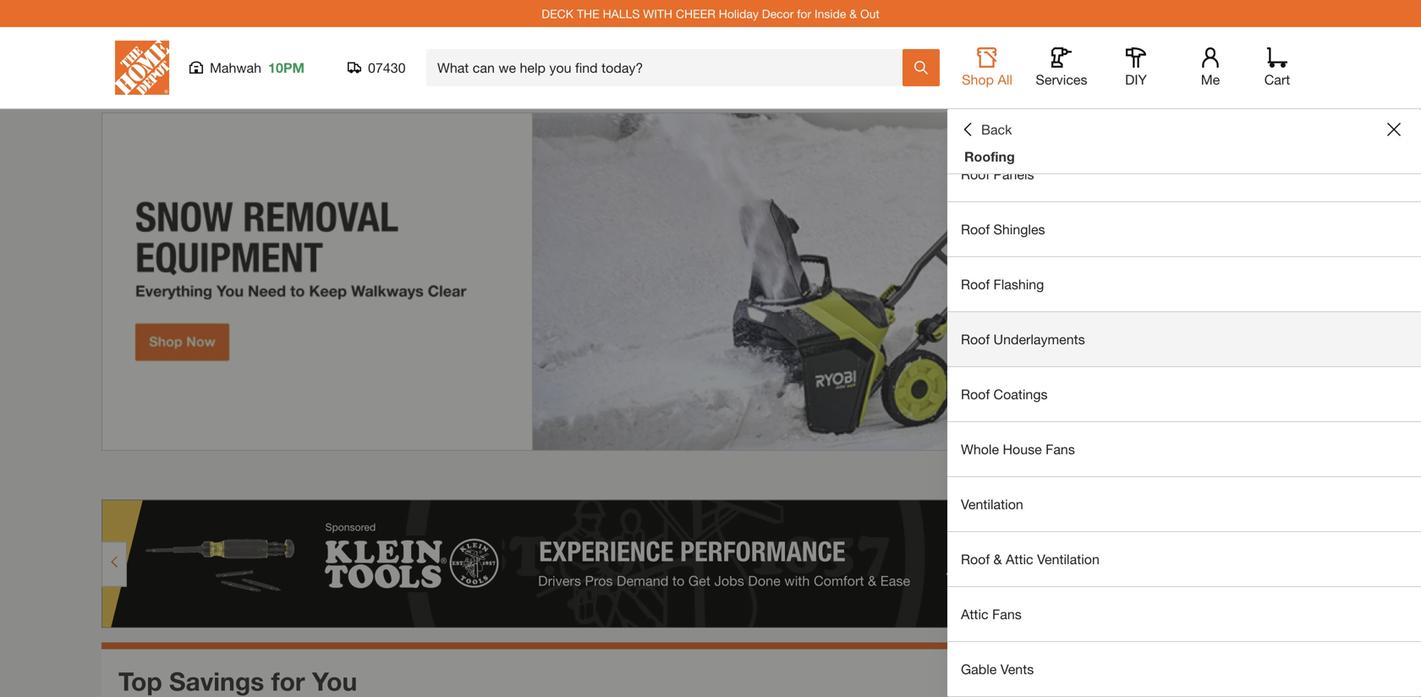 Task type: describe. For each thing, give the bounding box(es) containing it.
5
[[1268, 468, 1276, 487]]

panels
[[994, 166, 1034, 182]]

holiday
[[719, 7, 759, 21]]

next slide image
[[1291, 471, 1305, 485]]

me
[[1201, 71, 1220, 88]]

/
[[1262, 468, 1268, 487]]

What can we help you find today? search field
[[437, 50, 902, 85]]

1 horizontal spatial attic
[[1006, 551, 1034, 567]]

roof panels link
[[948, 147, 1422, 201]]

metal
[[961, 111, 995, 127]]

attic fans
[[961, 606, 1022, 622]]

fans inside whole house fans link
[[1046, 441, 1075, 457]]

cart
[[1265, 71, 1291, 88]]

underlayments
[[994, 331, 1085, 347]]

roof coatings
[[961, 386, 1048, 402]]

shop all button
[[960, 47, 1015, 88]]

deck the halls with cheer holiday decor for inside & out link
[[542, 7, 880, 21]]

whole house fans
[[961, 441, 1075, 457]]

0 horizontal spatial &
[[850, 7, 857, 21]]

metal roofing link
[[948, 92, 1422, 146]]

inside
[[815, 7, 846, 21]]

07430 button
[[348, 59, 406, 76]]

roof underlayments
[[961, 331, 1085, 347]]

0 horizontal spatial for
[[271, 666, 305, 696]]

ventilation inside roof & attic ventilation link
[[1037, 551, 1100, 567]]

attic fans link
[[948, 587, 1422, 641]]

2 / 5
[[1254, 468, 1276, 487]]

2
[[1254, 468, 1262, 487]]

whole
[[961, 441, 999, 457]]

ventilation inside ventilation link
[[961, 496, 1024, 512]]

roof for roof coatings
[[961, 386, 990, 402]]

roof underlayments link
[[948, 312, 1422, 366]]

mahwah
[[210, 60, 261, 76]]

metal roofing
[[961, 111, 1046, 127]]

roof flashing link
[[948, 257, 1422, 311]]

gable vents
[[961, 661, 1034, 677]]

image for snow removal equipment everything you need to keep walkways clear image
[[102, 113, 1320, 451]]

halls
[[603, 7, 640, 21]]

shop
[[962, 71, 994, 88]]

1 vertical spatial attic
[[961, 606, 989, 622]]

services button
[[1035, 47, 1089, 88]]

ventilation link
[[948, 477, 1422, 531]]

vents
[[1001, 661, 1034, 677]]

decor
[[762, 7, 794, 21]]

shingles
[[994, 221, 1045, 237]]

roof for roof & attic ventilation
[[961, 551, 990, 567]]

roofing inside menu
[[999, 111, 1046, 127]]

you
[[312, 666, 357, 696]]

roof for roof underlayments
[[961, 331, 990, 347]]

cart link
[[1259, 47, 1296, 88]]

gable
[[961, 661, 997, 677]]



Task type: vqa. For each thing, say whether or not it's contained in the screenshot.
Handle within Symmons Duro Widespread Two-Handle Bathroom Faucet With Push Pop Drain Assembly In Brushed Bronze (1.0 Gpm)
no



Task type: locate. For each thing, give the bounding box(es) containing it.
coatings
[[994, 386, 1048, 402]]

drawer close image
[[1388, 123, 1401, 136]]

roofing
[[999, 111, 1046, 127], [965, 148, 1015, 165]]

back button
[[961, 121, 1012, 138]]

top savings for you
[[118, 666, 357, 696]]

fans inside attic fans link
[[993, 606, 1022, 622]]

0 vertical spatial roofing
[[999, 111, 1046, 127]]

roof flashing
[[961, 276, 1044, 292]]

gable vents link
[[948, 642, 1422, 696]]

4 roof from the top
[[961, 331, 990, 347]]

roof & attic ventilation
[[961, 551, 1100, 567]]

roof & attic ventilation link
[[948, 532, 1422, 586]]

with
[[643, 7, 673, 21]]

roof left panels
[[961, 166, 990, 182]]

1 vertical spatial for
[[271, 666, 305, 696]]

&
[[850, 7, 857, 21], [994, 551, 1002, 567]]

1 roof from the top
[[961, 166, 990, 182]]

the home depot logo image
[[115, 41, 169, 95]]

1 vertical spatial ventilation
[[1037, 551, 1100, 567]]

fans
[[1046, 441, 1075, 457], [993, 606, 1022, 622]]

savings
[[169, 666, 264, 696]]

0 vertical spatial ventilation
[[961, 496, 1024, 512]]

deck the halls with cheer holiday decor for inside & out
[[542, 7, 880, 21]]

1 horizontal spatial ventilation
[[1037, 551, 1100, 567]]

me button
[[1184, 47, 1238, 88]]

roof inside roof panels link
[[961, 166, 990, 182]]

cheer
[[676, 7, 716, 21]]

1 vertical spatial fans
[[993, 606, 1022, 622]]

0 horizontal spatial ventilation
[[961, 496, 1024, 512]]

& left out
[[850, 7, 857, 21]]

0 vertical spatial for
[[797, 7, 812, 21]]

1 horizontal spatial fans
[[1046, 441, 1075, 457]]

roof inside roof underlayments link
[[961, 331, 990, 347]]

roof coatings link
[[948, 367, 1422, 421]]

whole house fans link
[[948, 422, 1422, 476]]

0 horizontal spatial fans
[[993, 606, 1022, 622]]

fans right house at bottom
[[1046, 441, 1075, 457]]

all
[[998, 71, 1013, 88]]

roof for roof shingles
[[961, 221, 990, 237]]

1 horizontal spatial &
[[994, 551, 1002, 567]]

1 vertical spatial &
[[994, 551, 1002, 567]]

out
[[860, 7, 880, 21]]

roof inside roof flashing link
[[961, 276, 990, 292]]

for left you
[[271, 666, 305, 696]]

feedback link image
[[1399, 286, 1422, 377]]

menu containing metal roofing
[[948, 37, 1422, 697]]

for left inside
[[797, 7, 812, 21]]

top
[[118, 666, 162, 696]]

5 roof from the top
[[961, 386, 990, 402]]

attic up gable
[[961, 606, 989, 622]]

0 vertical spatial fans
[[1046, 441, 1075, 457]]

diy button
[[1109, 47, 1163, 88]]

shop all
[[962, 71, 1013, 88]]

deck
[[542, 7, 574, 21]]

for
[[797, 7, 812, 21], [271, 666, 305, 696]]

fans up gable vents
[[993, 606, 1022, 622]]

1 vertical spatial roofing
[[965, 148, 1015, 165]]

roof for roof panels
[[961, 166, 990, 182]]

diy
[[1125, 71, 1147, 88]]

roof panels
[[961, 166, 1034, 182]]

the
[[577, 7, 600, 21]]

flashing
[[994, 276, 1044, 292]]

0 vertical spatial attic
[[1006, 551, 1034, 567]]

mahwah 10pm
[[210, 60, 305, 76]]

roof left coatings
[[961, 386, 990, 402]]

house
[[1003, 441, 1042, 457]]

roof left shingles
[[961, 221, 990, 237]]

roof shingles link
[[948, 202, 1422, 256]]

07430
[[368, 60, 406, 76]]

3 roof from the top
[[961, 276, 990, 292]]

roof inside roof & attic ventilation link
[[961, 551, 990, 567]]

roof for roof flashing
[[961, 276, 990, 292]]

roof
[[961, 166, 990, 182], [961, 221, 990, 237], [961, 276, 990, 292], [961, 331, 990, 347], [961, 386, 990, 402], [961, 551, 990, 567]]

roof shingles
[[961, 221, 1045, 237]]

roofing up roof panels
[[965, 148, 1015, 165]]

10pm
[[268, 60, 305, 76]]

6 roof from the top
[[961, 551, 990, 567]]

menu
[[948, 37, 1422, 697]]

0 vertical spatial &
[[850, 7, 857, 21]]

attic
[[1006, 551, 1034, 567], [961, 606, 989, 622]]

2 roof from the top
[[961, 221, 990, 237]]

services
[[1036, 71, 1088, 88]]

roof down the roof flashing
[[961, 331, 990, 347]]

attic up attic fans
[[1006, 551, 1034, 567]]

& up attic fans
[[994, 551, 1002, 567]]

ventilation
[[961, 496, 1024, 512], [1037, 551, 1100, 567]]

roof inside roof coatings link
[[961, 386, 990, 402]]

previous slide image
[[1225, 471, 1239, 485]]

roof inside roof shingles link
[[961, 221, 990, 237]]

roof left flashing
[[961, 276, 990, 292]]

roof up attic fans
[[961, 551, 990, 567]]

0 horizontal spatial attic
[[961, 606, 989, 622]]

1 horizontal spatial for
[[797, 7, 812, 21]]

roofing down all
[[999, 111, 1046, 127]]

back
[[982, 121, 1012, 137]]



